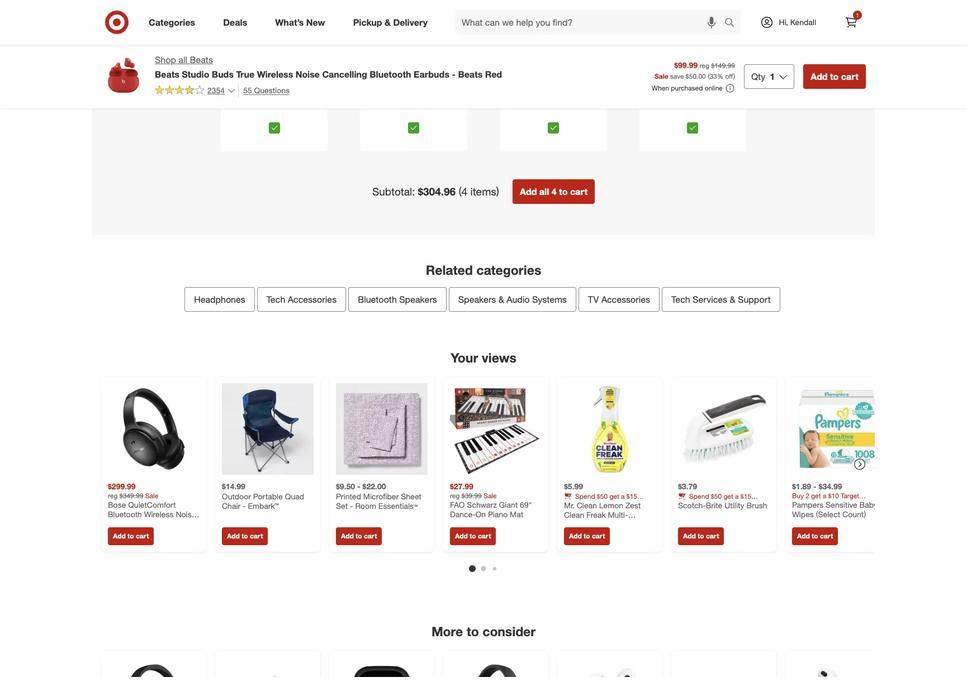 Task type: describe. For each thing, give the bounding box(es) containing it.
add to cart for printed microfiber sheet set - room essentials™
[[341, 533, 377, 541]]

audio
[[507, 294, 530, 305]]

fao
[[450, 500, 465, 510]]

true inside shop all beats beats studio buds true wireless noise cancelling bluetooth earbuds - beats red
[[236, 69, 255, 80]]

wipes
[[792, 510, 814, 520]]

$99.99 reg $149.99 sale save $ 50.00 ( 33 % off )
[[655, 61, 735, 81]]

$99.99 for $99.99 sale beats studio buds true wireless noise cancelling bluetooth earbuds - beats red
[[261, 64, 288, 75]]

printed microfiber sheet set - room essentials™ image
[[336, 384, 428, 476]]

to for bose quietcomfort bluetooth wireless noise cancelling headphones
[[128, 533, 134, 541]]

scotch-brite utility brush image
[[678, 384, 770, 476]]

2 horizontal spatial &
[[730, 294, 736, 305]]

1 horizontal spatial 1
[[856, 12, 859, 18]]

delivery
[[393, 17, 428, 28]]

add inside button
[[520, 186, 537, 197]]

add to cart button for printed microfiber sheet set - room essentials™
[[336, 528, 382, 546]]

fl
[[641, 521, 645, 530]]

$14.99
[[222, 482, 245, 492]]

$149.99
[[711, 62, 735, 70]]

55 questions
[[243, 85, 290, 95]]

your views
[[451, 350, 517, 366]]

add for fao schwarz giant 69" dance-on piano mat
[[455, 533, 468, 541]]

when
[[652, 84, 669, 92]]

$3.79
[[678, 482, 697, 492]]

online
[[705, 84, 723, 92]]

oz
[[648, 521, 656, 530]]

bluetooth inside shop all beats beats studio buds true wireless noise cancelling bluetooth earbuds - beats red
[[370, 69, 411, 80]]

piano
[[488, 510, 508, 520]]

$1.89
[[792, 482, 811, 492]]

jbl flip 6 portable waterproof bluetooth speaker - red link
[[363, 87, 465, 119]]

- inside $99.99 sale jbl flip 6 portable waterproof bluetooth speaker - red
[[420, 110, 423, 119]]

$99.99 for $99.99 sale jbl flip 6 portable waterproof bluetooth speaker - red
[[401, 64, 427, 75]]

portable inside the $14.99 outdoor portable quad chair - embark™
[[253, 492, 283, 502]]

add for bose quietcomfort bluetooth wireless noise cancelling headphones
[[113, 533, 126, 541]]

speakers & audio systems
[[458, 294, 567, 305]]

jbl
[[380, 87, 394, 97]]

all for add
[[540, 186, 549, 197]]

waterproof
[[376, 98, 415, 108]]

what's new
[[275, 17, 325, 28]]

add to cart for outdoor portable quad chair - embark™
[[227, 533, 263, 541]]

cancelling for $299.99 reg $349.99 sale bose quietcomfort bluetooth wireless noise cancelling headphones
[[108, 520, 145, 530]]

speakers & audio systems link
[[449, 287, 576, 312]]

to for printed microfiber sheet set - room essentials™
[[356, 533, 362, 541]]

50.00
[[689, 72, 706, 81]]

$9.50 - $22.00 printed microfiber sheet set - room essentials™
[[336, 482, 422, 511]]

reg for $27.99
[[450, 492, 460, 500]]

to for pampers sensitive baby wipes (select count)
[[812, 533, 818, 541]]

tv accessories
[[588, 294, 650, 305]]

add to cart button for outdoor portable quad chair - embark™
[[222, 528, 268, 546]]

services
[[693, 294, 728, 305]]

(4
[[459, 185, 468, 198]]

essentials™
[[378, 502, 418, 511]]

sale inside $99.99 sale beats studio buds true wireless noise cancelling bluetooth earbuds - beats red
[[265, 75, 284, 87]]

$99.99 for $99.99 reg $149.99 sale save $ 50.00 ( 33 % off )
[[675, 61, 698, 70]]

accessories for tv accessories
[[602, 294, 650, 305]]

noise inside $99.99 sale beats studio buds true wireless noise cancelling bluetooth earbuds - beats red
[[261, 98, 281, 108]]

quietcomfort
[[128, 500, 176, 510]]

tv
[[588, 294, 599, 305]]

sale inside $99.99 sale jbl flip 6 portable waterproof bluetooth speaker - red
[[405, 75, 423, 87]]

cart for printed microfiber sheet set - room essentials™
[[364, 533, 377, 541]]

buds inside shop all beats beats studio buds true wireless noise cancelling bluetooth earbuds - beats red
[[212, 69, 234, 80]]

scotch-brite utility brush
[[678, 501, 768, 511]]

What can we help you find? suggestions appear below search field
[[455, 10, 727, 35]]

apple pencil 2nd generation image
[[655, 0, 731, 60]]

add to cart for pampers sensitive baby wipes (select count)
[[797, 533, 833, 541]]

fao schwarz giant 69" dance-on piano mat image
[[450, 384, 542, 476]]

add to cart for scotch-brite utility brush
[[683, 533, 719, 541]]

microfiber
[[363, 492, 399, 502]]

cart for mr. clean lemon zest clean freak multi- purpose cleaner - 16 fl oz
[[592, 533, 605, 541]]

$304.96
[[418, 185, 456, 198]]

sensitive
[[826, 500, 858, 510]]

$9.50
[[336, 482, 355, 492]]

bose
[[108, 500, 126, 510]]

$89.99
[[680, 64, 706, 75]]

support
[[738, 294, 771, 305]]

& for pickup
[[385, 17, 391, 28]]

earbuds inside $99.99 sale beats studio buds true wireless noise cancelling bluetooth earbuds - beats red
[[264, 110, 293, 119]]

tech for tech accessories
[[267, 294, 285, 305]]

tech for tech services & support
[[672, 294, 690, 305]]

printed
[[336, 492, 361, 502]]

when purchased online
[[652, 84, 723, 92]]

add for printed microfiber sheet set - room essentials™
[[341, 533, 354, 541]]

jbl flip 6 portable waterproof bluetooth speaker - red image
[[376, 0, 452, 60]]

bluetooth speakers link
[[348, 287, 447, 312]]

categories
[[477, 262, 541, 278]]

pampers sensitive baby wipes (select count) image
[[792, 384, 884, 476]]

$39.99
[[462, 492, 482, 500]]

0 vertical spatial clean
[[577, 501, 597, 511]]

tech services & support link
[[662, 287, 781, 312]]

2nd
[[709, 87, 723, 97]]

hi, kendall
[[779, 17, 816, 27]]

reg for $299.99
[[108, 492, 118, 500]]

scotch-
[[678, 501, 706, 511]]

add to cart for fao schwarz giant 69" dance-on piano mat
[[455, 533, 491, 541]]

subtotal:
[[372, 185, 415, 198]]

what's
[[275, 17, 304, 28]]

qty 1
[[752, 71, 775, 82]]

sale inside $27.99 reg $39.99 sale fao schwarz giant 69" dance-on piano mat
[[484, 492, 497, 500]]

pampers sensitive baby wipes (select count)
[[792, 500, 878, 520]]

$99.99 sale beats studio buds true wireless noise cancelling bluetooth earbuds - beats red
[[228, 64, 321, 130]]

- inside $99.99 sale beats studio buds true wireless noise cancelling bluetooth earbuds - beats red
[[295, 110, 299, 119]]

freak
[[587, 511, 606, 520]]

embark™
[[248, 502, 279, 511]]

giant
[[499, 500, 518, 510]]

- inside mr. clean lemon zest clean freak multi- purpose cleaner - 16 fl oz
[[625, 521, 628, 530]]

bluetooth inside $99.99 sale jbl flip 6 portable waterproof bluetooth speaker - red
[[417, 98, 452, 108]]

wireless inside $99.99 sale beats studio buds true wireless noise cancelling bluetooth earbuds - beats red
[[229, 98, 259, 108]]

systems
[[532, 294, 567, 305]]

qty
[[752, 71, 766, 82]]

$27.99 reg $39.99 sale fao schwarz giant 69" dance-on piano mat
[[450, 482, 532, 520]]

beats solo³ bluetooth wireless on-ear headphones image
[[108, 658, 200, 678]]

schwarz
[[467, 500, 497, 510]]

outdoor
[[222, 492, 251, 502]]

apple pencil 2nd generation link
[[642, 87, 744, 118]]

related
[[426, 262, 473, 278]]

subtotal: $304.96 (4 items)
[[372, 185, 499, 198]]

items)
[[471, 185, 499, 198]]

studio inside $99.99 sale beats studio buds true wireless noise cancelling bluetooth earbuds - beats red
[[256, 87, 278, 97]]

what's new link
[[266, 10, 339, 35]]

pencil
[[686, 87, 707, 97]]

headphones link
[[185, 287, 255, 312]]

)
[[733, 72, 735, 81]]

red inside shop all beats beats studio buds true wireless noise cancelling bluetooth earbuds - beats red
[[485, 69, 502, 80]]

pickup & delivery
[[353, 17, 428, 28]]

headphones inside 'link'
[[194, 294, 245, 305]]

$1.89 - $34.99
[[792, 482, 842, 492]]

speaker
[[389, 110, 418, 119]]

brite
[[706, 501, 723, 511]]

sale inside $299.99 reg $349.99 sale bose quietcomfort bluetooth wireless noise cancelling headphones
[[145, 492, 158, 500]]

wireless for $299.99 reg $349.99 sale bose quietcomfort bluetooth wireless noise cancelling headphones
[[144, 510, 174, 520]]



Task type: vqa. For each thing, say whether or not it's contained in the screenshot.
The Wireless to the middle
yes



Task type: locate. For each thing, give the bounding box(es) containing it.
2 horizontal spatial $99.99
[[675, 61, 698, 70]]

-
[[452, 69, 456, 80], [295, 110, 299, 119], [420, 110, 423, 119], [357, 482, 361, 492], [814, 482, 817, 492], [243, 502, 246, 511], [350, 502, 353, 511], [625, 521, 628, 530]]

cart inside add all 4 to cart button
[[570, 186, 588, 197]]

$99.99
[[675, 61, 698, 70], [261, 64, 288, 75], [401, 64, 427, 75]]

noise for buds
[[296, 69, 320, 80]]

purchased
[[671, 84, 703, 92]]

reg down $27.99
[[450, 492, 460, 500]]

1 horizontal spatial red
[[425, 110, 439, 119]]

all
[[179, 54, 187, 65], [540, 186, 549, 197]]

1 horizontal spatial portable
[[418, 87, 447, 97]]

cart down on
[[478, 533, 491, 541]]

your
[[451, 350, 478, 366]]

wireless inside $299.99 reg $349.99 sale bose quietcomfort bluetooth wireless noise cancelling headphones
[[144, 510, 174, 520]]

$22.00
[[363, 482, 386, 492]]

all for shop
[[179, 54, 187, 65]]

add to cart
[[811, 71, 859, 82], [113, 533, 149, 541], [227, 533, 263, 541], [341, 533, 377, 541], [455, 533, 491, 541], [569, 533, 605, 541], [683, 533, 719, 541], [797, 533, 833, 541]]

earbuds down questions
[[264, 110, 293, 119]]

1 horizontal spatial studio
[[256, 87, 278, 97]]

mr. clean lemon zest clean freak multi- purpose cleaner - 16 fl oz
[[564, 501, 656, 530]]

1 speakers from the left
[[399, 294, 437, 305]]

add to cart button for mr. clean lemon zest clean freak multi- purpose cleaner - 16 fl oz
[[564, 528, 610, 546]]

apple
[[663, 87, 684, 97]]

0 vertical spatial all
[[179, 54, 187, 65]]

0 vertical spatial buds
[[212, 69, 234, 80]]

1 vertical spatial true
[[301, 87, 316, 97]]

tech
[[267, 294, 285, 305], [672, 294, 690, 305]]

1 vertical spatial buds
[[280, 87, 299, 97]]

reg down $299.99
[[108, 492, 118, 500]]

flip
[[396, 87, 409, 97]]

cancelling for shop all beats beats studio buds true wireless noise cancelling bluetooth earbuds - beats red
[[322, 69, 367, 80]]

1 horizontal spatial true
[[301, 87, 316, 97]]

to for fao schwarz giant 69" dance-on piano mat
[[470, 533, 476, 541]]

$34.99
[[819, 482, 842, 492]]

true
[[236, 69, 255, 80], [301, 87, 316, 97]]

0 vertical spatial noise
[[296, 69, 320, 80]]

reg inside $27.99 reg $39.99 sale fao schwarz giant 69" dance-on piano mat
[[450, 492, 460, 500]]

cart down 1 link
[[841, 71, 859, 82]]

cleaner
[[596, 521, 623, 530]]

1 vertical spatial studio
[[256, 87, 278, 97]]

add to cart button for scotch-brite utility brush
[[678, 528, 724, 546]]

0 horizontal spatial noise
[[176, 510, 196, 520]]

$99.99 up 6
[[401, 64, 427, 75]]

outdoor portable quad chair - embark™ image
[[222, 384, 314, 476]]

16
[[630, 521, 639, 530]]

2 horizontal spatial noise
[[296, 69, 320, 80]]

reg inside $299.99 reg $349.99 sale bose quietcomfort bluetooth wireless noise cancelling headphones
[[108, 492, 118, 500]]

1 horizontal spatial headphones
[[194, 294, 245, 305]]

1 horizontal spatial speakers
[[458, 294, 496, 305]]

zest
[[626, 501, 641, 511]]

& left support on the right of the page
[[730, 294, 736, 305]]

add for outdoor portable quad chair - embark™
[[227, 533, 240, 541]]

true inside $99.99 sale beats studio buds true wireless noise cancelling bluetooth earbuds - beats red
[[301, 87, 316, 97]]

clean
[[577, 501, 597, 511], [564, 511, 584, 520]]

add all 4 to cart
[[520, 186, 588, 197]]

0 horizontal spatial cancelling
[[108, 520, 145, 530]]

0 horizontal spatial studio
[[182, 69, 209, 80]]

cart for outdoor portable quad chair - embark™
[[250, 533, 263, 541]]

wireless down the quietcomfort
[[144, 510, 174, 520]]

0 horizontal spatial &
[[385, 17, 391, 28]]

1 vertical spatial noise
[[261, 98, 281, 108]]

room
[[355, 502, 376, 511]]

to inside add all 4 to cart button
[[559, 186, 568, 197]]

beats studio buds true wireless noise cancelling bluetooth earbuds - beats red image
[[236, 0, 312, 60]]

add to cart for mr. clean lemon zest clean freak multi- purpose cleaner - 16 fl oz
[[569, 533, 605, 541]]

& left audio
[[499, 294, 504, 305]]

apple 20w usb-c power adapter image
[[516, 0, 591, 60]]

2354 link
[[155, 84, 236, 98]]

- inside the $14.99 outdoor portable quad chair - embark™
[[243, 502, 246, 511]]

accessories
[[288, 294, 337, 305], [602, 294, 650, 305]]

pickup & delivery link
[[344, 10, 442, 35]]

wireless down the 55
[[229, 98, 259, 108]]

None checkbox
[[269, 122, 280, 134], [408, 122, 420, 134], [548, 122, 559, 134], [687, 122, 699, 134], [269, 122, 280, 134], [408, 122, 420, 134], [548, 122, 559, 134], [687, 122, 699, 134]]

bose quietcomfort bluetooth wireless noise cancelling headphones image
[[108, 384, 200, 476]]

reg inside $99.99 reg $149.99 sale save $ 50.00 ( 33 % off )
[[700, 62, 710, 70]]

1 vertical spatial earbuds
[[264, 110, 293, 119]]

add
[[811, 71, 828, 82], [520, 186, 537, 197], [113, 533, 126, 541], [227, 533, 240, 541], [341, 533, 354, 541], [455, 533, 468, 541], [569, 533, 582, 541], [683, 533, 696, 541], [797, 533, 810, 541]]

apple airpods (2nd generation) with charging case image
[[564, 658, 656, 678]]

- inside shop all beats beats studio buds true wireless noise cancelling bluetooth earbuds - beats red
[[452, 69, 456, 80]]

(
[[708, 72, 710, 81]]

1 vertical spatial red
[[425, 110, 439, 119]]

1 tech from the left
[[267, 294, 285, 305]]

wireless inside shop all beats beats studio buds true wireless noise cancelling bluetooth earbuds - beats red
[[257, 69, 293, 80]]

earbuds
[[414, 69, 450, 80], [264, 110, 293, 119]]

0 horizontal spatial buds
[[212, 69, 234, 80]]

to for outdoor portable quad chair - embark™
[[242, 533, 248, 541]]

1 vertical spatial headphones
[[147, 520, 192, 530]]

0 vertical spatial wireless
[[257, 69, 293, 80]]

pickup
[[353, 17, 382, 28]]

cart for scotch-brite utility brush
[[706, 533, 719, 541]]

tech accessories
[[267, 294, 337, 305]]

noise inside shop all beats beats studio buds true wireless noise cancelling bluetooth earbuds - beats red
[[296, 69, 320, 80]]

0 vertical spatial portable
[[418, 87, 447, 97]]

related categories
[[426, 262, 541, 278]]

portable inside $99.99 sale jbl flip 6 portable waterproof bluetooth speaker - red
[[418, 87, 447, 97]]

sale inside $89.99 sale apple pencil 2nd generation
[[684, 75, 702, 87]]

beats studio pro bluetooth wireless headphones image
[[450, 658, 542, 678]]

0 horizontal spatial speakers
[[399, 294, 437, 305]]

reg up (
[[700, 62, 710, 70]]

1 horizontal spatial tech
[[672, 294, 690, 305]]

all inside shop all beats beats studio buds true wireless noise cancelling bluetooth earbuds - beats red
[[179, 54, 187, 65]]

add to cart button for fao schwarz giant 69" dance-on piano mat
[[450, 528, 496, 546]]

cart down (select
[[820, 533, 833, 541]]

$5.99
[[564, 482, 583, 492]]

2 tech from the left
[[672, 294, 690, 305]]

$14.99 outdoor portable quad chair - embark™
[[222, 482, 304, 511]]

to for scotch-brite utility brush
[[698, 533, 704, 541]]

0 horizontal spatial accessories
[[288, 294, 337, 305]]

0 vertical spatial true
[[236, 69, 255, 80]]

1 vertical spatial clean
[[564, 511, 584, 520]]

categories link
[[139, 10, 209, 35]]

add for scotch-brite utility brush
[[683, 533, 696, 541]]

red
[[485, 69, 502, 80], [425, 110, 439, 119], [267, 121, 282, 130]]

1 horizontal spatial noise
[[261, 98, 281, 108]]

mr.
[[564, 501, 575, 511]]

& right pickup
[[385, 17, 391, 28]]

2 speakers from the left
[[458, 294, 496, 305]]

bluetooth inside $99.99 sale beats studio buds true wireless noise cancelling bluetooth earbuds - beats red
[[228, 110, 262, 119]]

55 questions link
[[238, 84, 290, 97]]

true up the 55
[[236, 69, 255, 80]]

consider
[[483, 624, 536, 640]]

0 horizontal spatial earbuds
[[264, 110, 293, 119]]

speakers
[[399, 294, 437, 305], [458, 294, 496, 305]]

wireless up questions
[[257, 69, 293, 80]]

noise for quietcomfort
[[176, 510, 196, 520]]

1 horizontal spatial &
[[499, 294, 504, 305]]

add to cart button for bose quietcomfort bluetooth wireless noise cancelling headphones
[[108, 528, 154, 546]]

1 horizontal spatial all
[[540, 186, 549, 197]]

red inside $99.99 sale jbl flip 6 portable waterproof bluetooth speaker - red
[[425, 110, 439, 119]]

speakers down related categories
[[458, 294, 496, 305]]

add to cart button for pampers sensitive baby wipes (select count)
[[792, 528, 838, 546]]

shop all beats beats studio buds true wireless noise cancelling bluetooth earbuds - beats red
[[155, 54, 502, 80]]

clean up freak
[[577, 501, 597, 511]]

search button
[[719, 10, 746, 37]]

sale inside $99.99 reg $149.99 sale save $ 50.00 ( 33 % off )
[[655, 72, 669, 81]]

1 horizontal spatial $99.99
[[401, 64, 427, 75]]

shop
[[155, 54, 176, 65]]

mr. clean lemon zest clean freak multi-purpose cleaner - 16 fl oz image
[[564, 384, 656, 476]]

reg for $99.99
[[700, 62, 710, 70]]

69"
[[520, 500, 532, 510]]

beats studio buds + true wireless bluetooth noise cancelling earbuds image
[[222, 658, 314, 678]]

airpods (3rd generation) with lightning charging case image
[[792, 658, 884, 678]]

cart for pampers sensitive baby wipes (select count)
[[820, 533, 833, 541]]

bluetooth inside $299.99 reg $349.99 sale bose quietcomfort bluetooth wireless noise cancelling headphones
[[108, 510, 142, 520]]

wireless for shop all beats beats studio buds true wireless noise cancelling bluetooth earbuds - beats red
[[257, 69, 293, 80]]

tech accessories link
[[257, 287, 346, 312]]

cart down brite
[[706, 533, 719, 541]]

wireless
[[257, 69, 293, 80], [229, 98, 259, 108], [144, 510, 174, 520]]

all inside button
[[540, 186, 549, 197]]

0 horizontal spatial headphones
[[147, 520, 192, 530]]

accessories for tech accessories
[[288, 294, 337, 305]]

all left 4
[[540, 186, 549, 197]]

0 horizontal spatial $99.99
[[261, 64, 288, 75]]

beats fit pro true wireless bluetooth earbuds image
[[336, 658, 428, 678]]

$
[[686, 72, 689, 81]]

brush
[[747, 501, 768, 511]]

beats studio buds true wireless noise cancelling bluetooth earbuds - beats red link
[[223, 87, 326, 130]]

questions
[[254, 85, 290, 95]]

2 horizontal spatial reg
[[700, 62, 710, 70]]

cart down cleaner
[[592, 533, 605, 541]]

buds inside $99.99 sale beats studio buds true wireless noise cancelling bluetooth earbuds - beats red
[[280, 87, 299, 97]]

2 vertical spatial wireless
[[144, 510, 174, 520]]

0 horizontal spatial 1
[[770, 71, 775, 82]]

1 right qty
[[770, 71, 775, 82]]

headphones inside $299.99 reg $349.99 sale bose quietcomfort bluetooth wireless noise cancelling headphones
[[147, 520, 192, 530]]

cart
[[841, 71, 859, 82], [570, 186, 588, 197], [136, 533, 149, 541], [250, 533, 263, 541], [364, 533, 377, 541], [478, 533, 491, 541], [592, 533, 605, 541], [706, 533, 719, 541], [820, 533, 833, 541]]

cart down room
[[364, 533, 377, 541]]

0 vertical spatial studio
[[182, 69, 209, 80]]

1 accessories from the left
[[288, 294, 337, 305]]

multi-
[[608, 511, 628, 520]]

1 vertical spatial all
[[540, 186, 549, 197]]

1 right 'kendall'
[[856, 12, 859, 18]]

portable right 6
[[418, 87, 447, 97]]

image of beats studio buds true wireless noise cancelling bluetooth earbuds - beats red image
[[101, 54, 146, 98]]

2 vertical spatial cancelling
[[108, 520, 145, 530]]

2 horizontal spatial cancelling
[[322, 69, 367, 80]]

1 horizontal spatial buds
[[280, 87, 299, 97]]

0 horizontal spatial portable
[[253, 492, 283, 502]]

bluetooth
[[370, 69, 411, 80], [417, 98, 452, 108], [228, 110, 262, 119], [358, 294, 397, 305], [108, 510, 142, 520]]

0 horizontal spatial red
[[267, 121, 282, 130]]

to for mr. clean lemon zest clean freak multi- purpose cleaner - 16 fl oz
[[584, 533, 590, 541]]

0 horizontal spatial true
[[236, 69, 255, 80]]

1 vertical spatial wireless
[[229, 98, 259, 108]]

red inside $99.99 sale beats studio buds true wireless noise cancelling bluetooth earbuds - beats red
[[267, 121, 282, 130]]

generation
[[674, 98, 712, 108]]

more to consider
[[432, 624, 536, 640]]

mat
[[510, 510, 523, 520]]

0 vertical spatial headphones
[[194, 294, 245, 305]]

0 vertical spatial earbuds
[[414, 69, 450, 80]]

33
[[710, 72, 717, 81]]

0 vertical spatial red
[[485, 69, 502, 80]]

1 horizontal spatial earbuds
[[414, 69, 450, 80]]

2 horizontal spatial red
[[485, 69, 502, 80]]

1
[[856, 12, 859, 18], [770, 71, 775, 82]]

more
[[432, 624, 463, 640]]

1 vertical spatial 1
[[770, 71, 775, 82]]

cancelling inside $99.99 sale beats studio buds true wireless noise cancelling bluetooth earbuds - beats red
[[283, 98, 320, 108]]

$99.99 up $
[[675, 61, 698, 70]]

cart for bose quietcomfort bluetooth wireless noise cancelling headphones
[[136, 533, 149, 541]]

1 vertical spatial portable
[[253, 492, 283, 502]]

all right the shop
[[179, 54, 187, 65]]

1 horizontal spatial reg
[[450, 492, 460, 500]]

cancelling inside shop all beats beats studio buds true wireless noise cancelling bluetooth earbuds - beats red
[[322, 69, 367, 80]]

portable up embark™
[[253, 492, 283, 502]]

cart right 4
[[570, 186, 588, 197]]

0 horizontal spatial all
[[179, 54, 187, 65]]

1 horizontal spatial cancelling
[[283, 98, 320, 108]]

0 vertical spatial 1
[[856, 12, 859, 18]]

speakers down related
[[399, 294, 437, 305]]

$99.99 inside $99.99 sale beats studio buds true wireless noise cancelling bluetooth earbuds - beats red
[[261, 64, 288, 75]]

2 accessories from the left
[[602, 294, 650, 305]]

2 vertical spatial red
[[267, 121, 282, 130]]

add for pampers sensitive baby wipes (select count)
[[797, 533, 810, 541]]

earbuds up 6
[[414, 69, 450, 80]]

to
[[830, 71, 839, 82], [559, 186, 568, 197], [128, 533, 134, 541], [242, 533, 248, 541], [356, 533, 362, 541], [470, 533, 476, 541], [584, 533, 590, 541], [698, 533, 704, 541], [812, 533, 818, 541], [467, 624, 479, 640]]

cart down embark™
[[250, 533, 263, 541]]

$349.99
[[120, 492, 143, 500]]

purpose
[[564, 521, 594, 530]]

true down shop all beats beats studio buds true wireless noise cancelling bluetooth earbuds - beats red
[[301, 87, 316, 97]]

cart for fao schwarz giant 69" dance-on piano mat
[[478, 533, 491, 541]]

bluetooth speakers
[[358, 294, 437, 305]]

$99.99 inside $99.99 reg $149.99 sale save $ 50.00 ( 33 % off )
[[675, 61, 698, 70]]

views
[[482, 350, 517, 366]]

cart down $299.99 reg $349.99 sale bose quietcomfort bluetooth wireless noise cancelling headphones
[[136, 533, 149, 541]]

on
[[476, 510, 486, 520]]

add all 4 to cart button
[[513, 179, 595, 204]]

$99.99 inside $99.99 sale jbl flip 6 portable waterproof bluetooth speaker - red
[[401, 64, 427, 75]]

(select
[[816, 510, 841, 520]]

headphones
[[194, 294, 245, 305], [147, 520, 192, 530]]

save
[[670, 72, 684, 81]]

1 vertical spatial cancelling
[[283, 98, 320, 108]]

utility
[[725, 501, 745, 511]]

0 horizontal spatial tech
[[267, 294, 285, 305]]

add to cart for bose quietcomfort bluetooth wireless noise cancelling headphones
[[113, 533, 149, 541]]

studio
[[182, 69, 209, 80], [256, 87, 278, 97]]

0 horizontal spatial reg
[[108, 492, 118, 500]]

2 vertical spatial noise
[[176, 510, 196, 520]]

$99.99 up questions
[[261, 64, 288, 75]]

& for speakers
[[499, 294, 504, 305]]

categories
[[149, 17, 195, 28]]

tech services & support
[[672, 294, 771, 305]]

$99.99 sale jbl flip 6 portable waterproof bluetooth speaker - red
[[376, 64, 452, 119]]

count)
[[843, 510, 866, 520]]

1 horizontal spatial accessories
[[602, 294, 650, 305]]

cancelling inside $299.99 reg $349.99 sale bose quietcomfort bluetooth wireless noise cancelling headphones
[[108, 520, 145, 530]]

off
[[726, 72, 733, 81]]

studio inside shop all beats beats studio buds true wireless noise cancelling bluetooth earbuds - beats red
[[182, 69, 209, 80]]

noise inside $299.99 reg $349.99 sale bose quietcomfort bluetooth wireless noise cancelling headphones
[[176, 510, 196, 520]]

clean up purpose
[[564, 511, 584, 520]]

cancelling
[[322, 69, 367, 80], [283, 98, 320, 108], [108, 520, 145, 530]]

baby
[[860, 500, 878, 510]]

1 link
[[839, 10, 864, 35]]

add for mr. clean lemon zest clean freak multi- purpose cleaner - 16 fl oz
[[569, 533, 582, 541]]

0 vertical spatial cancelling
[[322, 69, 367, 80]]

earbuds inside shop all beats beats studio buds true wireless noise cancelling bluetooth earbuds - beats red
[[414, 69, 450, 80]]



